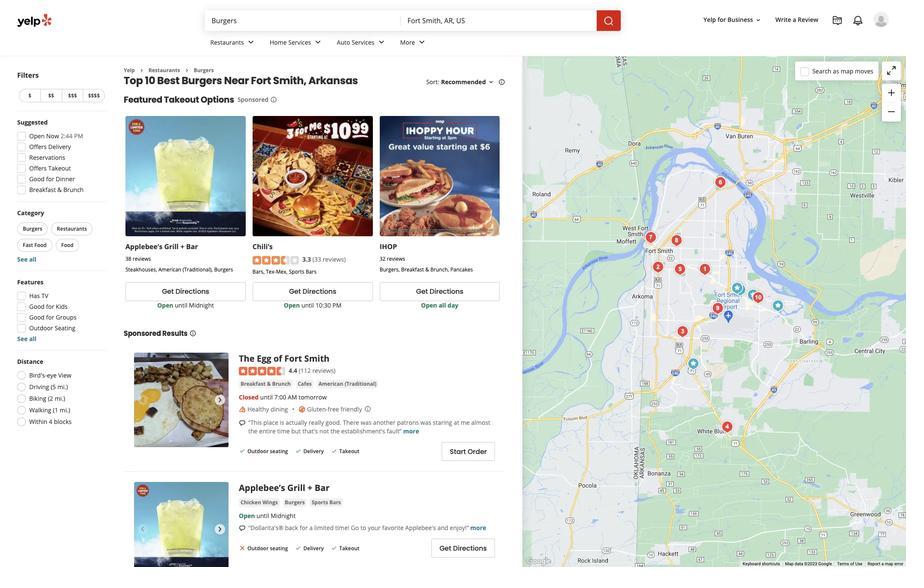 Task type: describe. For each thing, give the bounding box(es) containing it.
report a map error
[[868, 562, 904, 566]]

until up healthy dining in the bottom left of the page
[[260, 393, 273, 401]]

near
[[224, 74, 249, 88]]

blocks
[[54, 418, 72, 426]]

good for groups
[[29, 313, 77, 321]]

your
[[368, 524, 381, 532]]

get directions link down the enjoy!"
[[431, 539, 495, 558]]

1 horizontal spatial midnight
[[271, 512, 296, 520]]

0 vertical spatial outdoor
[[29, 324, 53, 332]]

jj's grill image
[[709, 300, 726, 317]]

takeout down the establishment's
[[339, 448, 360, 455]]

16 chevron right v2 image for burgers
[[183, 67, 190, 74]]

all for features
[[29, 335, 36, 343]]

art's bbq & burgers image
[[750, 289, 767, 306]]

16 chevron down v2 image for yelp for business
[[755, 17, 762, 23]]

1 horizontal spatial fort
[[284, 353, 302, 364]]

tex-
[[266, 268, 276, 275]]

sports bars link
[[310, 498, 343, 507]]

bars,
[[253, 268, 265, 275]]

within
[[29, 418, 47, 426]]

0 vertical spatial &
[[57, 186, 62, 194]]

get directions for ihop
[[416, 287, 463, 297]]

at
[[454, 419, 459, 427]]

fast food
[[23, 242, 47, 249]]

1 horizontal spatial burgers button
[[283, 498, 307, 507]]

american inside button
[[319, 380, 343, 388]]

1 horizontal spatial restaurants link
[[203, 31, 263, 56]]

restaurants for restaurants button on the top
[[57, 225, 87, 232]]

american inside applebee's grill + bar 38 reviews steakhouses, american (traditional), burgers
[[158, 266, 181, 273]]

0 horizontal spatial 16 info v2 image
[[189, 330, 196, 337]]

$$$$
[[88, 92, 100, 99]]

zoom in image
[[887, 88, 897, 98]]

biking
[[29, 394, 46, 403]]

open now 2:44 pm
[[29, 132, 83, 140]]

offers delivery
[[29, 143, 71, 151]]

time
[[277, 427, 290, 435]]

search
[[813, 67, 832, 75]]

until up ""dollarita's®"
[[257, 512, 269, 520]]

fault"
[[387, 427, 402, 435]]

slideshow element for the egg of fort smith
[[134, 353, 229, 447]]

16 checkmark v2 image for delivery
[[295, 448, 302, 455]]

map for error
[[885, 562, 894, 566]]

outdoor for get
[[248, 545, 269, 552]]

get for applebee's grill + bar
[[162, 287, 174, 297]]

a for report
[[882, 562, 884, 566]]

1 the from the left
[[248, 427, 258, 435]]

applebee's grill + bar image
[[732, 281, 749, 298]]

1 vertical spatial restaurants
[[149, 67, 180, 74]]

but
[[291, 427, 301, 435]]

sponsored for sponsored
[[238, 96, 269, 104]]

now
[[46, 132, 59, 140]]

burgers,
[[380, 266, 400, 273]]

pancakes
[[450, 266, 473, 273]]

until up results
[[175, 301, 187, 309]]

outdoor seating for start order
[[248, 448, 288, 455]]

yellow umbrella image
[[671, 261, 689, 278]]

$ button
[[19, 89, 40, 102]]

until left 10:30
[[302, 301, 314, 309]]

featured takeout options
[[124, 94, 234, 106]]

group containing features
[[15, 278, 107, 343]]

map region
[[472, 23, 906, 567]]

smith
[[304, 353, 330, 364]]

16 healthy dining v2 image
[[239, 406, 246, 413]]

map for moves
[[841, 67, 854, 75]]

me
[[461, 419, 470, 427]]

2 the from the left
[[331, 427, 340, 435]]

see all for category
[[17, 255, 36, 263]]

zoom out image
[[887, 107, 897, 117]]

+ for applebee's grill + bar
[[308, 482, 313, 494]]

Near text field
[[408, 16, 590, 25]]

yelp for yelp link
[[124, 67, 135, 74]]

mi.) for walking (1 mi.)
[[60, 406, 70, 414]]

brannon's pub and grill image
[[719, 418, 736, 436]]

there
[[343, 419, 359, 427]]

sponsored for sponsored results
[[124, 329, 161, 338]]

3.3 star rating image
[[253, 256, 299, 265]]

get directions link for ihop
[[380, 282, 500, 301]]

for for groups
[[46, 313, 54, 321]]

terms of use
[[837, 562, 863, 566]]

time!
[[335, 524, 349, 532]]

get directions down the enjoy!"
[[440, 544, 487, 553]]

16 chevron down v2 image for recommended
[[488, 79, 495, 86]]

healthy
[[248, 405, 269, 413]]

open up sponsored results
[[157, 301, 173, 309]]

recommended button
[[441, 78, 495, 86]]

burgers inside applebee's grill + bar 38 reviews steakhouses, american (traditional), burgers
[[214, 266, 233, 273]]

google image
[[525, 556, 553, 567]]

favorite
[[382, 524, 404, 532]]

0 vertical spatial burgers button
[[17, 223, 48, 235]]

place
[[263, 419, 278, 427]]

the
[[239, 353, 255, 364]]

go
[[351, 524, 359, 532]]

results
[[162, 329, 188, 338]]

see for features
[[17, 335, 28, 343]]

almost
[[471, 419, 490, 427]]

auto
[[337, 38, 350, 46]]

see all button for features
[[17, 335, 36, 343]]

write a review
[[776, 16, 819, 24]]

open down suggested
[[29, 132, 45, 140]]

search image
[[604, 16, 614, 26]]

breakfast inside ihop 32 reviews burgers, breakfast & brunch, pancakes
[[401, 266, 424, 273]]

ihop image
[[744, 286, 762, 304]]

takeout down the go at the left of page
[[339, 545, 360, 552]]

more link for "dollarita's® back for a limited time! go to your favorite applebee's and enjoy!"
[[470, 524, 486, 532]]

the goat house image
[[769, 297, 787, 314]]

option group containing distance
[[15, 358, 107, 429]]

sponsored results
[[124, 329, 188, 338]]

report a map error link
[[868, 562, 904, 566]]

eye
[[47, 371, 57, 379]]

sports inside button
[[312, 499, 328, 506]]

and
[[438, 524, 448, 532]]

enjoy!"
[[450, 524, 469, 532]]

0 vertical spatial midnight
[[189, 301, 214, 309]]

previous image for applebee's grill + bar
[[138, 524, 148, 535]]

arkansas
[[308, 74, 358, 88]]

keyboard
[[743, 562, 761, 566]]

0 horizontal spatial the egg of fort smith image
[[134, 353, 229, 447]]

24 chevron down v2 image for auto services
[[376, 37, 387, 47]]

home services link
[[263, 31, 330, 56]]

0 horizontal spatial more
[[403, 427, 419, 435]]

none field near
[[408, 16, 590, 25]]

next image for the egg of fort smith
[[215, 395, 225, 405]]

24 chevron down v2 image for home services
[[313, 37, 323, 47]]

outdoor seating for get directions
[[248, 545, 288, 552]]

32
[[380, 255, 386, 263]]

bird's-eye view
[[29, 371, 71, 379]]

0 vertical spatial sports
[[289, 268, 304, 275]]

filters
[[17, 70, 39, 80]]

services for home services
[[288, 38, 311, 46]]

0 vertical spatial breakfast & brunch
[[29, 186, 84, 194]]

+ for applebee's grill + bar 38 reviews steakhouses, american (traditional), burgers
[[180, 242, 184, 251]]

2 food from the left
[[61, 242, 74, 249]]

reservations
[[29, 153, 65, 162]]

good for kids
[[29, 303, 68, 311]]

seating for start order
[[270, 448, 288, 455]]

offers takeout
[[29, 164, 71, 172]]

chicken wings link
[[239, 498, 280, 507]]

shortcuts
[[762, 562, 780, 566]]

fast food button
[[17, 239, 52, 252]]

home services
[[270, 38, 311, 46]]

2 was from the left
[[421, 419, 431, 427]]

0 horizontal spatial brunch
[[63, 186, 84, 194]]

"this
[[248, 419, 262, 427]]

pm for open until 10:30 pm
[[333, 301, 342, 309]]

takeout up dinner
[[48, 164, 71, 172]]

more link
[[393, 31, 434, 56]]

open left the day
[[421, 301, 437, 309]]

smith,
[[273, 74, 306, 88]]

0 horizontal spatial fort
[[251, 74, 271, 88]]

bar for applebee's grill + bar 38 reviews steakhouses, american (traditional), burgers
[[186, 242, 198, 251]]

get for ihop
[[416, 287, 428, 297]]

get down and
[[440, 544, 451, 553]]

Find text field
[[212, 16, 394, 25]]

none field find
[[212, 16, 394, 25]]

reviews inside applebee's grill + bar 38 reviews steakhouses, american (traditional), burgers
[[133, 255, 151, 263]]

for for kids
[[46, 303, 54, 311]]

good for good for dinner
[[29, 175, 45, 183]]

really
[[309, 419, 324, 427]]

16 gluten free v2 image
[[299, 406, 305, 413]]

16 speech v2 image for "dollarita's® back for a limited time! go to your favorite applebee's and enjoy!"
[[239, 525, 246, 532]]

best
[[157, 74, 180, 88]]

search as map moves
[[813, 67, 874, 75]]

grill for applebee's grill + bar
[[287, 482, 305, 494]]

the egg of fort smith
[[239, 353, 330, 364]]

distance
[[17, 358, 43, 366]]

16 checkmark v2 image for takeout
[[331, 448, 338, 455]]

wings
[[263, 499, 278, 506]]

sam's southern eatery image
[[668, 232, 685, 249]]

open down the 'chicken'
[[239, 512, 255, 520]]

chili's link
[[253, 242, 273, 251]]

friendly
[[341, 405, 362, 413]]

applebee's for applebee's grill + bar
[[239, 482, 285, 494]]

ihop
[[380, 242, 397, 251]]

get directions link for applebee's grill + bar
[[125, 282, 246, 301]]

the egg of fort smith image inside map 'region'
[[685, 355, 702, 372]]

business categories element
[[203, 31, 889, 56]]

1 horizontal spatial open until midnight
[[239, 512, 296, 520]]

cafes button
[[296, 380, 314, 388]]

within 4 blocks
[[29, 418, 72, 426]]

4.4 (112 reviews)
[[289, 366, 336, 375]]

auto services
[[337, 38, 375, 46]]

& inside button
[[267, 380, 271, 388]]

closed until 7:00 am tomorrow
[[239, 393, 327, 401]]

patrons
[[397, 419, 419, 427]]

0 vertical spatial breakfast
[[29, 186, 56, 194]]

1 vertical spatial more
[[470, 524, 486, 532]]

gluten-free friendly
[[307, 405, 362, 413]]

(5
[[51, 383, 56, 391]]

next image for applebee's grill + bar
[[215, 524, 225, 535]]

get directions for chili's
[[289, 287, 336, 297]]

see for category
[[17, 255, 28, 263]]

free
[[328, 405, 339, 413]]

"dollarita's® back for a limited time! go to your favorite applebee's and enjoy!" more
[[248, 524, 486, 532]]

& inside ihop 32 reviews burgers, breakfast & brunch, pancakes
[[425, 266, 429, 273]]



Task type: vqa. For each thing, say whether or not it's contained in the screenshot.
Category's See
yes



Task type: locate. For each thing, give the bounding box(es) containing it.
0 horizontal spatial sponsored
[[124, 329, 161, 338]]

applebee's grill + bar
[[239, 482, 330, 494]]

open
[[29, 132, 45, 140], [157, 301, 173, 309], [284, 301, 300, 309], [421, 301, 437, 309], [239, 512, 255, 520]]

for down good for kids
[[46, 313, 54, 321]]

1 reviews from the left
[[133, 255, 151, 263]]

food
[[34, 242, 47, 249], [61, 242, 74, 249]]

2 previous image from the top
[[138, 524, 148, 535]]

0 vertical spatial see
[[17, 255, 28, 263]]

16 checkmark v2 image down time!
[[331, 545, 338, 552]]

seating for get directions
[[270, 545, 288, 552]]

16 speech v2 image up 16 close v2 icon
[[239, 525, 246, 532]]

fast
[[23, 242, 33, 249]]

0 vertical spatial applebee's grill + bar link
[[125, 242, 198, 251]]

american up tomorrow
[[319, 380, 343, 388]]

16 checkmark v2 image for outdoor seating
[[239, 448, 246, 455]]

ed walker's drive-in & restaurant image
[[650, 258, 667, 276]]

sponsored left results
[[124, 329, 161, 338]]

1 horizontal spatial services
[[352, 38, 375, 46]]

get down applebee's grill + bar 38 reviews steakhouses, american (traditional), burgers
[[162, 287, 174, 297]]

see all for features
[[17, 335, 36, 343]]

sort:
[[426, 78, 439, 86]]

see down fast
[[17, 255, 28, 263]]

review
[[798, 16, 819, 24]]

top 10 best burgers near fort smith, arkansas
[[124, 74, 358, 88]]

get directions up "open until 10:30 pm"
[[289, 287, 336, 297]]

0 horizontal spatial grill
[[164, 242, 179, 251]]

2 services from the left
[[352, 38, 375, 46]]

2 vertical spatial mi.)
[[60, 406, 70, 414]]

2 horizontal spatial &
[[425, 266, 429, 273]]

2 see all from the top
[[17, 335, 36, 343]]

that's
[[302, 427, 318, 435]]

applebee's grill + bar image
[[134, 482, 229, 567]]

next image
[[215, 395, 225, 405], [215, 524, 225, 535]]

1 horizontal spatial 16 checkmark v2 image
[[331, 545, 338, 552]]

bar
[[186, 242, 198, 251], [315, 482, 330, 494]]

1 horizontal spatial breakfast & brunch
[[241, 380, 291, 388]]

1 was from the left
[[361, 419, 372, 427]]

auto services link
[[330, 31, 393, 56]]

projects image
[[832, 15, 843, 26]]

good for dinner
[[29, 175, 75, 183]]

chili's image
[[729, 280, 746, 297]]

reviews up burgers, at the left top of page
[[387, 255, 405, 263]]

16 speech v2 image left "this
[[239, 420, 246, 427]]

brunch inside button
[[272, 380, 291, 388]]

2 next image from the top
[[215, 524, 225, 535]]

all down the fast food button
[[29, 255, 36, 263]]

0 vertical spatial yelp
[[704, 16, 716, 24]]

bricktown brewery image
[[642, 229, 659, 246]]

4.4 star rating image
[[239, 367, 285, 376]]

is
[[280, 419, 284, 427]]

burgers button down applebee's grill + bar
[[283, 498, 307, 507]]

the egg of fort smith image
[[134, 353, 229, 447], [685, 355, 702, 372]]

restaurants button
[[51, 223, 93, 235]]

0 vertical spatial see all
[[17, 255, 36, 263]]

category
[[17, 209, 44, 217]]

the down good.
[[331, 427, 340, 435]]

see all button down fast
[[17, 255, 36, 263]]

chili's
[[253, 242, 273, 251]]

1 vertical spatial applebee's grill + bar link
[[239, 482, 330, 494]]

american (traditional) button
[[317, 380, 378, 388]]

directions up 10:30
[[303, 287, 336, 297]]

2 slideshow element from the top
[[134, 482, 229, 567]]

a for write
[[793, 16, 796, 24]]

for for dinner
[[46, 175, 54, 183]]

2 outdoor seating from the top
[[248, 545, 288, 552]]

+ up sports bars
[[308, 482, 313, 494]]

restaurants left 24 chevron down v2 icon
[[210, 38, 244, 46]]

3 24 chevron down v2 image from the left
[[417, 37, 427, 47]]

(1
[[53, 406, 58, 414]]

1 see from the top
[[17, 255, 28, 263]]

bar inside applebee's grill + bar 38 reviews steakhouses, american (traditional), burgers
[[186, 242, 198, 251]]

24 chevron down v2 image inside home services link
[[313, 37, 323, 47]]

reviews
[[133, 255, 151, 263], [387, 255, 405, 263]]

good down has tv
[[29, 303, 45, 311]]

16 chevron right v2 image for restaurants
[[138, 67, 145, 74]]

view
[[58, 371, 71, 379]]

google
[[819, 562, 832, 566]]

reviews) for 4.4 (112 reviews)
[[313, 366, 336, 375]]

see all button for category
[[17, 255, 36, 263]]

16 checkmark v2 image down 16 healthy dining v2 icon
[[239, 448, 246, 455]]

4.4
[[289, 366, 297, 375]]

1 vertical spatial of
[[850, 562, 854, 566]]

bars inside button
[[330, 499, 341, 506]]

reviews) right (33
[[323, 255, 346, 264]]

offers for offers takeout
[[29, 164, 47, 172]]

outdoor down entire
[[248, 448, 269, 455]]

get for chili's
[[289, 287, 301, 297]]

0 vertical spatial all
[[29, 255, 36, 263]]

1 horizontal spatial the egg of fort smith image
[[685, 355, 702, 372]]

get directions link for chili's
[[253, 282, 373, 301]]

grill for applebee's grill + bar 38 reviews steakhouses, american (traditional), burgers
[[164, 242, 179, 251]]

restaurants right top on the left of the page
[[149, 67, 180, 74]]

2 vertical spatial a
[[882, 562, 884, 566]]

bird's-
[[29, 371, 47, 379]]

directions for ihop
[[430, 287, 463, 297]]

offers down reservations
[[29, 164, 47, 172]]

0 vertical spatial reviews)
[[323, 255, 346, 264]]

burgers
[[194, 67, 214, 74], [182, 74, 222, 88], [23, 225, 42, 232], [214, 266, 233, 273], [285, 499, 305, 506]]

1 horizontal spatial sponsored
[[238, 96, 269, 104]]

pm for open now 2:44 pm
[[74, 132, 83, 140]]

reviews) down "smith"
[[313, 366, 336, 375]]

breakfast & brunch
[[29, 186, 84, 194], [241, 380, 291, 388]]

was up the establishment's
[[361, 419, 372, 427]]

1 good from the top
[[29, 175, 45, 183]]

chicken wings
[[241, 499, 278, 506]]

establishment's
[[341, 427, 385, 435]]

yelp left the business
[[704, 16, 716, 24]]

1 horizontal spatial 16 chevron right v2 image
[[183, 67, 190, 74]]

offers up reservations
[[29, 143, 47, 151]]

yelp inside button
[[704, 16, 716, 24]]

reviews inside ihop 32 reviews burgers, breakfast & brunch, pancakes
[[387, 255, 405, 263]]

0 vertical spatial +
[[180, 242, 184, 251]]

1 16 chevron right v2 image from the left
[[138, 67, 145, 74]]

0 horizontal spatial restaurants link
[[149, 67, 180, 74]]

(traditional),
[[183, 266, 213, 273]]

1 vertical spatial mi.)
[[55, 394, 65, 403]]

0 vertical spatial slideshow element
[[134, 353, 229, 447]]

fort up 4.4
[[284, 353, 302, 364]]

0 horizontal spatial more link
[[403, 427, 419, 435]]

0 horizontal spatial food
[[34, 242, 47, 249]]

back
[[285, 524, 298, 532]]

24 chevron down v2 image
[[313, 37, 323, 47], [376, 37, 387, 47], [417, 37, 427, 47]]

a left limited on the bottom of the page
[[309, 524, 313, 532]]

1 see all from the top
[[17, 255, 36, 263]]

see all down fast
[[17, 255, 36, 263]]

breakfast & brunch down good for dinner
[[29, 186, 84, 194]]

directions down the enjoy!"
[[453, 544, 487, 553]]

0 horizontal spatial 16 chevron down v2 image
[[488, 79, 495, 86]]

0 vertical spatial of
[[274, 353, 282, 364]]

2 16 speech v2 image from the top
[[239, 525, 246, 532]]

outdoor for start
[[248, 448, 269, 455]]

grill inside applebee's grill + bar 38 reviews steakhouses, american (traditional), burgers
[[164, 242, 179, 251]]

mi.) right (1 in the left of the page
[[60, 406, 70, 414]]

applebee's grill + bar link up steakhouses,
[[125, 242, 198, 251]]

0 horizontal spatial the
[[248, 427, 258, 435]]

0 horizontal spatial reviews
[[133, 255, 151, 263]]

1 horizontal spatial brunch
[[272, 380, 291, 388]]

1 vertical spatial a
[[309, 524, 313, 532]]

good.
[[326, 419, 341, 427]]

burgers button
[[17, 223, 48, 235], [283, 498, 307, 507]]

& left brunch,
[[425, 266, 429, 273]]

offers for offers delivery
[[29, 143, 47, 151]]

bonnie's dairy freeze image
[[712, 174, 729, 191]]

limited
[[314, 524, 334, 532]]

1 horizontal spatial applebee's grill + bar link
[[239, 482, 330, 494]]

services for auto services
[[352, 38, 375, 46]]

1 see all button from the top
[[17, 255, 36, 263]]

all for category
[[29, 255, 36, 263]]

a right report
[[882, 562, 884, 566]]

walking
[[29, 406, 51, 414]]

2 seating from the top
[[270, 545, 288, 552]]

timeout grill image
[[674, 323, 691, 340]]

pm inside group
[[74, 132, 83, 140]]

am
[[288, 393, 297, 401]]

0 vertical spatial brunch
[[63, 186, 84, 194]]

7:00
[[274, 393, 286, 401]]

good for good for groups
[[29, 313, 45, 321]]

1 next image from the top
[[215, 395, 225, 405]]

sponsored
[[238, 96, 269, 104], [124, 329, 161, 338]]

brunch down dinner
[[63, 186, 84, 194]]

2 horizontal spatial 24 chevron down v2 image
[[417, 37, 427, 47]]

get directions for applebee's grill + bar
[[162, 287, 209, 297]]

outdoor seating
[[248, 448, 288, 455], [248, 545, 288, 552]]

16 chevron down v2 image inside recommended popup button
[[488, 79, 495, 86]]

0 vertical spatial fort
[[251, 74, 271, 88]]

expand map image
[[887, 65, 897, 76]]

services right home
[[288, 38, 311, 46]]

None field
[[212, 16, 394, 25], [408, 16, 590, 25]]

16 chevron down v2 image
[[755, 17, 762, 23], [488, 79, 495, 86]]

food down restaurants button on the top
[[61, 242, 74, 249]]

0 horizontal spatial a
[[309, 524, 313, 532]]

restaurants up 'food' button
[[57, 225, 87, 232]]

more right the enjoy!"
[[470, 524, 486, 532]]

16 speech v2 image for "this place is actually really good. there was another patrons was staring at me almost the entire time but that's not the establishment's fault"
[[239, 420, 246, 427]]

1 horizontal spatial a
[[793, 16, 796, 24]]

1 24 chevron down v2 image from the left
[[313, 37, 323, 47]]

16 info v2 image for featured takeout options
[[270, 96, 277, 103]]

0 horizontal spatial american
[[158, 266, 181, 273]]

map
[[841, 67, 854, 75], [885, 562, 894, 566]]

applebee's inside applebee's grill + bar 38 reviews steakhouses, american (traditional), burgers
[[125, 242, 162, 251]]

yelp for yelp for business
[[704, 16, 716, 24]]

more link down patrons
[[403, 427, 419, 435]]

4
[[49, 418, 52, 426]]

& down dinner
[[57, 186, 62, 194]]

group
[[882, 84, 901, 122], [15, 118, 107, 197], [15, 209, 107, 264], [15, 278, 107, 343]]

0 vertical spatial good
[[29, 175, 45, 183]]

1 horizontal spatial 16 checkmark v2 image
[[295, 545, 302, 552]]

1 vertical spatial outdoor
[[248, 448, 269, 455]]

start order
[[450, 447, 487, 457]]

16 checkmark v2 image for takeout
[[331, 545, 338, 552]]

midnight down (traditional), on the left of page
[[189, 301, 214, 309]]

see up distance
[[17, 335, 28, 343]]

1 vertical spatial see all button
[[17, 335, 36, 343]]

0 vertical spatial a
[[793, 16, 796, 24]]

2 vertical spatial delivery
[[304, 545, 324, 552]]

open left 10:30
[[284, 301, 300, 309]]

outdoor seating down entire
[[248, 448, 288, 455]]

directions for chili's
[[303, 287, 336, 297]]

recommended
[[441, 78, 486, 86]]

for for business
[[718, 16, 726, 24]]

24 chevron down v2 image left auto
[[313, 37, 323, 47]]

1 horizontal spatial restaurants
[[149, 67, 180, 74]]

1 horizontal spatial sports
[[312, 499, 328, 506]]

2 24 chevron down v2 image from the left
[[376, 37, 387, 47]]

24 chevron down v2 image inside auto services link
[[376, 37, 387, 47]]

error
[[895, 562, 904, 566]]

1 horizontal spatial applebee's
[[239, 482, 285, 494]]

has
[[29, 292, 40, 300]]

previous image
[[138, 395, 148, 405], [138, 524, 148, 535]]

good down good for kids
[[29, 313, 45, 321]]

0 horizontal spatial services
[[288, 38, 311, 46]]

16 checkmark v2 image down but
[[295, 448, 302, 455]]

None search field
[[205, 10, 622, 31]]

breakfast up 'closed' at bottom
[[241, 380, 266, 388]]

1 vertical spatial reviews)
[[313, 366, 336, 375]]

for inside button
[[718, 16, 726, 24]]

1 horizontal spatial pm
[[333, 301, 342, 309]]

yelp for business
[[704, 16, 753, 24]]

suggested
[[17, 118, 48, 126]]

gluten-
[[307, 405, 328, 413]]

patrick's butcher boy burgers image
[[696, 261, 714, 278]]

1 16 speech v2 image from the top
[[239, 420, 246, 427]]

slideshow element for applebee's grill + bar
[[134, 482, 229, 567]]

good for good for kids
[[29, 303, 45, 311]]

moves
[[855, 67, 874, 75]]

bar for applebee's grill + bar
[[315, 482, 330, 494]]

options
[[201, 94, 234, 106]]

$$
[[48, 92, 54, 99]]

map right as
[[841, 67, 854, 75]]

$$ button
[[40, 89, 62, 102]]

2 vertical spatial 16 info v2 image
[[189, 330, 196, 337]]

restaurants for rightmost restaurants link
[[210, 38, 244, 46]]

restaurants inside button
[[57, 225, 87, 232]]

christina o. image
[[874, 12, 889, 27]]

1 vertical spatial 16 checkmark v2 image
[[331, 545, 338, 552]]

0 horizontal spatial 24 chevron down v2 image
[[313, 37, 323, 47]]

1 vertical spatial yelp
[[124, 67, 135, 74]]

1 slideshow element from the top
[[134, 353, 229, 447]]

1 seating from the top
[[270, 448, 288, 455]]

1 horizontal spatial reviews
[[387, 255, 405, 263]]

yelp for business button
[[700, 12, 765, 28]]

biking (2 mi.)
[[29, 394, 65, 403]]

1 vertical spatial slideshow element
[[134, 482, 229, 567]]

16 chevron right v2 image right the best
[[183, 67, 190, 74]]

0 horizontal spatial burgers link
[[194, 67, 214, 74]]

1 vertical spatial applebee's
[[239, 482, 285, 494]]

0 vertical spatial american
[[158, 266, 181, 273]]

previous image for the egg of fort smith
[[138, 395, 148, 405]]

mi.) right (5 on the bottom of the page
[[57, 383, 68, 391]]

outdoor seating
[[29, 324, 75, 332]]

info icon image
[[365, 406, 371, 413], [365, 406, 371, 413]]

mi.) for driving (5 mi.)
[[57, 383, 68, 391]]

3 good from the top
[[29, 313, 45, 321]]

2 16 chevron right v2 image from the left
[[183, 67, 190, 74]]

restaurants inside business categories element
[[210, 38, 244, 46]]

0 vertical spatial delivery
[[48, 143, 71, 151]]

the down "this
[[248, 427, 258, 435]]

applebee's for applebee's grill + bar 38 reviews steakhouses, american (traditional), burgers
[[125, 242, 162, 251]]

0 vertical spatial sponsored
[[238, 96, 269, 104]]

16 chevron down v2 image inside yelp for business button
[[755, 17, 762, 23]]

1 vertical spatial american
[[319, 380, 343, 388]]

bars up time!
[[330, 499, 341, 506]]

0 horizontal spatial applebee's grill + bar link
[[125, 242, 198, 251]]

driving
[[29, 383, 49, 391]]

2 horizontal spatial a
[[882, 562, 884, 566]]

applebee's grill + bar link
[[125, 242, 198, 251], [239, 482, 330, 494]]

mi.) right (2
[[55, 394, 65, 403]]

1 horizontal spatial more link
[[470, 524, 486, 532]]

applebee's up chicken wings
[[239, 482, 285, 494]]

1 horizontal spatial 16 chevron down v2 image
[[755, 17, 762, 23]]

$$$ button
[[62, 89, 83, 102]]

write
[[776, 16, 791, 24]]

see all button up distance
[[17, 335, 36, 343]]

breakfast right burgers, at the left top of page
[[401, 266, 424, 273]]

pm right 2:44
[[74, 132, 83, 140]]

16 checkmark v2 image
[[239, 448, 246, 455], [331, 448, 338, 455], [295, 545, 302, 552]]

featured
[[124, 94, 162, 106]]

1 vertical spatial brunch
[[272, 380, 291, 388]]

©2023
[[804, 562, 817, 566]]

brunch,
[[430, 266, 449, 273]]

kids
[[56, 303, 68, 311]]

more down patrons
[[403, 427, 419, 435]]

sponsored down 'top 10 best burgers near fort smith, arkansas'
[[238, 96, 269, 104]]

group containing suggested
[[15, 118, 107, 197]]

sports right "mex,"
[[289, 268, 304, 275]]

1 vertical spatial 16 chevron down v2 image
[[488, 79, 495, 86]]

16 checkmark v2 image down good.
[[331, 448, 338, 455]]

& down 4.4 star rating image
[[267, 380, 271, 388]]

applebee's grill + bar 38 reviews steakhouses, american (traditional), burgers
[[125, 242, 233, 273]]

24 chevron down v2 image right more
[[417, 37, 427, 47]]

all down outdoor seating at the left
[[29, 335, 36, 343]]

directions for applebee's grill + bar
[[176, 287, 209, 297]]

2 reviews from the left
[[387, 255, 405, 263]]

2 vertical spatial all
[[29, 335, 36, 343]]

0 vertical spatial 16 speech v2 image
[[239, 420, 246, 427]]

breakfast & brunch inside button
[[241, 380, 291, 388]]

0 vertical spatial restaurants
[[210, 38, 244, 46]]

food right fast
[[34, 242, 47, 249]]

0 vertical spatial previous image
[[138, 395, 148, 405]]

16 info v2 image for top 10 best burgers near fort smith, arkansas
[[498, 79, 505, 86]]

slideshow element
[[134, 353, 229, 447], [134, 482, 229, 567]]

0 horizontal spatial breakfast & brunch
[[29, 186, 84, 194]]

more link for "this place is actually really good. there was another patrons was staring at me almost the entire time but that's not the establishment's fault"
[[403, 427, 419, 435]]

16 info v2 image
[[498, 79, 505, 86], [270, 96, 277, 103], [189, 330, 196, 337]]

fort right 'near'
[[251, 74, 271, 88]]

1 horizontal spatial the
[[331, 427, 340, 435]]

bar up (traditional), on the left of page
[[186, 242, 198, 251]]

0 vertical spatial bars
[[306, 268, 317, 275]]

group containing category
[[15, 209, 107, 264]]

food button
[[56, 239, 79, 252]]

burgers button down category
[[17, 223, 48, 235]]

start
[[450, 447, 466, 457]]

takeout down the best
[[164, 94, 199, 106]]

open until 10:30 pm
[[284, 301, 342, 309]]

2 none field from the left
[[408, 16, 590, 25]]

1 services from the left
[[288, 38, 311, 46]]

delivery for get
[[304, 545, 324, 552]]

cafes link
[[296, 380, 314, 388]]

0 horizontal spatial 16 chevron right v2 image
[[138, 67, 145, 74]]

sports bars button
[[310, 498, 343, 507]]

sports up limited on the bottom of the page
[[312, 499, 328, 506]]

16 checkmark v2 image for delivery
[[295, 545, 302, 552]]

1 vertical spatial pm
[[333, 301, 342, 309]]

0 vertical spatial outdoor seating
[[248, 448, 288, 455]]

16 speech v2 image
[[239, 420, 246, 427], [239, 525, 246, 532]]

1 outdoor seating from the top
[[248, 448, 288, 455]]

+ inside applebee's grill + bar 38 reviews steakhouses, american (traditional), burgers
[[180, 242, 184, 251]]

delivery for start
[[304, 448, 324, 455]]

0 vertical spatial 16 checkmark v2 image
[[295, 448, 302, 455]]

2 vertical spatial breakfast
[[241, 380, 266, 388]]

2 horizontal spatial 16 info v2 image
[[498, 79, 505, 86]]

pm
[[74, 132, 83, 140], [333, 301, 342, 309]]

delivery down that's
[[304, 448, 324, 455]]

option group
[[15, 358, 107, 429]]

24 chevron down v2 image
[[246, 37, 256, 47]]

2 see all button from the top
[[17, 335, 36, 343]]

16 info v2 image right results
[[189, 330, 196, 337]]

1 horizontal spatial burgers link
[[283, 498, 307, 507]]

notifications image
[[853, 15, 863, 26]]

24 chevron down v2 image for more
[[417, 37, 427, 47]]

$
[[28, 92, 31, 99]]

0 horizontal spatial map
[[841, 67, 854, 75]]

2 good from the top
[[29, 303, 45, 311]]

reviews) for 3.3 (33 reviews)
[[323, 255, 346, 264]]

american left (traditional), on the left of page
[[158, 266, 181, 273]]

0 horizontal spatial yelp
[[124, 67, 135, 74]]

0 horizontal spatial was
[[361, 419, 372, 427]]

healthy dining
[[248, 405, 288, 413]]

1 vertical spatial outdoor seating
[[248, 545, 288, 552]]

open until midnight up results
[[157, 301, 214, 309]]

10
[[145, 74, 155, 88]]

for right back
[[300, 524, 308, 532]]

1 vertical spatial all
[[439, 301, 446, 309]]

bars down 3.3
[[306, 268, 317, 275]]

24 chevron down v2 image inside more link
[[417, 37, 427, 47]]

for up good for groups
[[46, 303, 54, 311]]

1 vertical spatial good
[[29, 303, 45, 311]]

more
[[403, 427, 419, 435], [470, 524, 486, 532]]

0 vertical spatial open until midnight
[[157, 301, 214, 309]]

applebee's grill + bar link up wings
[[239, 482, 330, 494]]

of left use
[[850, 562, 854, 566]]

2 see from the top
[[17, 335, 28, 343]]

16 close v2 image
[[239, 545, 246, 552]]

staring
[[433, 419, 452, 427]]

16 chevron right v2 image right yelp link
[[138, 67, 145, 74]]

for left the business
[[718, 16, 726, 24]]

2 offers from the top
[[29, 164, 47, 172]]

1 previous image from the top
[[138, 395, 148, 405]]

burgers link
[[194, 67, 214, 74], [283, 498, 307, 507]]

breakfast & brunch button
[[239, 380, 293, 388]]

report
[[868, 562, 881, 566]]

16 checkmark v2 image
[[295, 448, 302, 455], [331, 545, 338, 552]]

seating down back
[[270, 545, 288, 552]]

use
[[855, 562, 863, 566]]

get up "open until 10:30 pm"
[[289, 287, 301, 297]]

user actions element
[[697, 11, 901, 64]]

see all up distance
[[17, 335, 36, 343]]

breakfast inside button
[[241, 380, 266, 388]]

order
[[468, 447, 487, 457]]

breakfast & brunch down 4.4 star rating image
[[241, 380, 291, 388]]

0 horizontal spatial of
[[274, 353, 282, 364]]

for down offers takeout
[[46, 175, 54, 183]]

0 vertical spatial 16 info v2 image
[[498, 79, 505, 86]]

0 horizontal spatial applebee's
[[125, 242, 162, 251]]

driving (5 mi.)
[[29, 383, 68, 391]]

seating down time
[[270, 448, 288, 455]]

0 horizontal spatial open until midnight
[[157, 301, 214, 309]]

mi.) for biking (2 mi.)
[[55, 394, 65, 403]]

1 offers from the top
[[29, 143, 47, 151]]

1 horizontal spatial bars
[[330, 499, 341, 506]]

1 food from the left
[[34, 242, 47, 249]]

16 chevron right v2 image
[[138, 67, 145, 74], [183, 67, 190, 74]]

1 none field from the left
[[212, 16, 394, 25]]

get directions link down brunch,
[[380, 282, 500, 301]]



